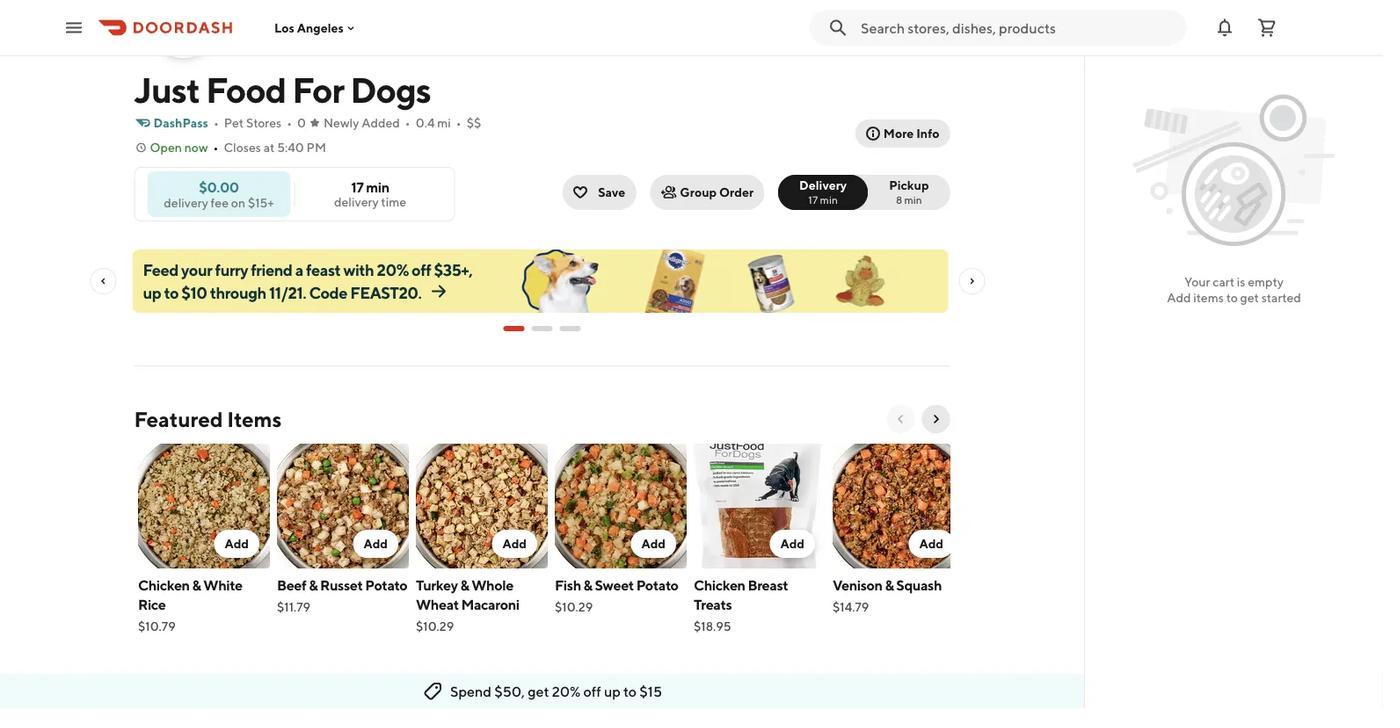 Task type: describe. For each thing, give the bounding box(es) containing it.
& for beef
[[309, 578, 317, 594]]

• left 0.4
[[405, 116, 411, 130]]

min inside 17 min delivery time
[[366, 179, 389, 196]]

pet stores
[[224, 116, 282, 130]]

with
[[344, 261, 374, 280]]

chicken breast treats $18.95
[[694, 578, 788, 634]]

turkey & whole wheat macaroni image
[[416, 444, 548, 569]]

treats
[[694, 597, 732, 614]]

sweet
[[595, 578, 634, 594]]

items
[[1194, 291, 1224, 305]]

beef & russet potato image
[[277, 444, 409, 569]]

newly
[[324, 116, 359, 130]]

min for delivery
[[820, 194, 838, 206]]

17 inside 17 min delivery time
[[351, 179, 364, 196]]

group
[[680, 185, 717, 200]]

potato for fish & sweet potato
[[636, 578, 678, 594]]

11/21.
[[269, 283, 306, 302]]

add button for turkey & whole wheat macaroni
[[492, 530, 537, 559]]

off inside feed your furry friend a feast with 20% off $35+, up to $10 through 11/21. code feast20.
[[412, 261, 431, 280]]

closes
[[224, 140, 261, 155]]

pm
[[307, 140, 326, 155]]

Item Search search field
[[697, 691, 936, 710]]

feast20.
[[350, 283, 422, 302]]

fish
[[555, 578, 581, 594]]

items
[[227, 407, 282, 432]]

venison & squash $14.79
[[833, 578, 942, 615]]

group order button
[[650, 175, 765, 210]]

friend
[[251, 261, 293, 280]]

white
[[203, 578, 242, 594]]

$0.00 delivery fee on $15+
[[164, 179, 274, 210]]

add for turkey & whole wheat macaroni
[[502, 537, 526, 552]]

1 horizontal spatial up
[[604, 684, 621, 701]]

17 min delivery time
[[334, 179, 406, 209]]

to inside feed your furry friend a feast with 20% off $35+, up to $10 through 11/21. code feast20.
[[164, 283, 179, 302]]

& for turkey
[[460, 578, 469, 594]]

5:40
[[277, 140, 304, 155]]

$$
[[467, 116, 481, 130]]

more info button
[[856, 120, 950, 148]]

save button
[[563, 175, 636, 210]]

spend $50, get 20% off up to $15
[[450, 684, 662, 701]]

your
[[181, 261, 212, 280]]

0.4
[[416, 116, 435, 130]]

open menu image
[[63, 17, 84, 38]]

featured
[[134, 407, 223, 432]]

0.4 mi • $$
[[416, 116, 481, 130]]

beef & russet potato $11.79
[[277, 578, 407, 615]]

through
[[210, 283, 266, 302]]

add for beef & russet potato
[[363, 537, 387, 552]]

• closes at 5:40 pm
[[213, 140, 326, 155]]

info
[[917, 126, 940, 141]]

just
[[134, 69, 200, 110]]

1 vertical spatial get
[[528, 684, 549, 701]]

delivery inside 17 min delivery time
[[334, 195, 379, 209]]

stores
[[246, 116, 282, 130]]

pickup
[[889, 178, 929, 193]]

add button for chicken & white rice
[[214, 530, 259, 559]]

$10.29 inside fish & sweet potato $10.29
[[555, 600, 593, 615]]

featured items heading
[[134, 406, 282, 434]]

& for venison
[[885, 578, 894, 594]]

$18.95
[[694, 620, 731, 634]]

0
[[297, 116, 306, 130]]

• left 0 on the top
[[287, 116, 292, 130]]

chicken for rice
[[138, 578, 189, 594]]

breast
[[748, 578, 788, 594]]

furry
[[215, 261, 248, 280]]

time
[[381, 195, 406, 209]]

$10.29 inside turkey & whole wheat macaroni $10.29
[[416, 620, 454, 634]]

open
[[150, 140, 182, 155]]

add for venison & squash
[[919, 537, 943, 552]]

added
[[362, 116, 400, 130]]

add for chicken & white rice
[[224, 537, 249, 552]]

Store search: begin typing to search for stores available on DoorDash text field
[[861, 18, 1176, 37]]

fee
[[211, 195, 229, 210]]

cart
[[1213, 275, 1235, 289]]

none radio containing delivery
[[779, 175, 868, 210]]

add button for beef & russet potato
[[353, 530, 398, 559]]

feed your furry friend a feast with 20% off $35+, up to $10 through 11/21. code feast20.
[[143, 261, 473, 302]]

select promotional banner element
[[504, 313, 581, 345]]

squash
[[896, 578, 942, 594]]

spend
[[450, 684, 492, 701]]



Task type: locate. For each thing, give the bounding box(es) containing it.
2 horizontal spatial to
[[1227, 291, 1238, 305]]

up left $15
[[604, 684, 621, 701]]

min inside pickup 8 min
[[905, 194, 923, 206]]

17
[[351, 179, 364, 196], [809, 194, 818, 206]]

is
[[1238, 275, 1246, 289]]

1 horizontal spatial get
[[1241, 291, 1260, 305]]

1 horizontal spatial $10.29
[[555, 600, 593, 615]]

group order
[[680, 185, 754, 200]]

1 chicken from the left
[[138, 578, 189, 594]]

0 horizontal spatial up
[[143, 283, 161, 302]]

min inside delivery 17 min
[[820, 194, 838, 206]]

1 vertical spatial off
[[584, 684, 601, 701]]

potato for beef & russet potato
[[365, 578, 407, 594]]

1 horizontal spatial 20%
[[552, 684, 581, 701]]

1 & from the left
[[192, 578, 201, 594]]

add button up russet
[[353, 530, 398, 559]]

your cart is empty add items to get started
[[1168, 275, 1302, 305]]

min for pickup
[[905, 194, 923, 206]]

turkey & whole wheat macaroni $10.29
[[416, 578, 519, 634]]

add button for venison & squash
[[909, 530, 954, 559]]

full menu
[[134, 680, 200, 696]]

4 add button from the left
[[631, 530, 676, 559]]

0 horizontal spatial off
[[412, 261, 431, 280]]

& left squash
[[885, 578, 894, 594]]

up
[[143, 283, 161, 302], [604, 684, 621, 701]]

newly added •
[[324, 116, 411, 130]]

1 vertical spatial 20%
[[552, 684, 581, 701]]

add up beef & russet potato $11.79 on the left of the page
[[363, 537, 387, 552]]

1 horizontal spatial chicken
[[694, 578, 745, 594]]

$15
[[640, 684, 662, 701]]

& for chicken
[[192, 578, 201, 594]]

0 vertical spatial off
[[412, 261, 431, 280]]

20% right the "$50,"
[[552, 684, 581, 701]]

$50,
[[495, 684, 525, 701]]

chicken inside chicken breast treats $18.95
[[694, 578, 745, 594]]

wheat
[[416, 597, 459, 614]]

add for fish & sweet potato
[[641, 537, 665, 552]]

to down cart on the right top of page
[[1227, 291, 1238, 305]]

1 horizontal spatial to
[[624, 684, 637, 701]]

3 add button from the left
[[492, 530, 537, 559]]

just food for dogs image
[[150, 0, 217, 56]]

8
[[896, 194, 903, 206]]

to for your cart is empty add items to get started
[[1227, 291, 1238, 305]]

delivery
[[800, 178, 847, 193]]

0 horizontal spatial delivery
[[164, 195, 208, 210]]

& right the beef
[[309, 578, 317, 594]]

previous button of carousel image
[[894, 413, 908, 427]]

beef
[[277, 578, 306, 594]]

potato right sweet
[[636, 578, 678, 594]]

• right mi
[[456, 116, 462, 130]]

1 potato from the left
[[365, 578, 407, 594]]

to for spend $50, get 20% off up to $15
[[624, 684, 637, 701]]

add
[[1168, 291, 1192, 305], [224, 537, 249, 552], [363, 537, 387, 552], [502, 537, 526, 552], [641, 537, 665, 552], [780, 537, 804, 552], [919, 537, 943, 552]]

up down feed
[[143, 283, 161, 302]]

& right fish
[[583, 578, 592, 594]]

get inside "your cart is empty add items to get started"
[[1241, 291, 1260, 305]]

to
[[164, 283, 179, 302], [1227, 291, 1238, 305], [624, 684, 637, 701]]

17 left 'time'
[[351, 179, 364, 196]]

to left $15
[[624, 684, 637, 701]]

rice
[[138, 597, 165, 614]]

featured items
[[134, 407, 282, 432]]

more info
[[884, 126, 940, 141]]

add button for fish & sweet potato
[[631, 530, 676, 559]]

at
[[264, 140, 275, 155]]

add button
[[214, 530, 259, 559], [353, 530, 398, 559], [492, 530, 537, 559], [631, 530, 676, 559], [770, 530, 815, 559], [909, 530, 954, 559]]

started
[[1262, 291, 1302, 305]]

$10.29 down wheat
[[416, 620, 454, 634]]

whole
[[471, 578, 513, 594]]

venison
[[833, 578, 882, 594]]

add up 'breast'
[[780, 537, 804, 552]]

off left $15
[[584, 684, 601, 701]]

code
[[309, 283, 347, 302]]

angeles
[[297, 20, 344, 35]]

• right now in the left of the page
[[213, 140, 219, 155]]

pet
[[224, 116, 244, 130]]

potato right russet
[[365, 578, 407, 594]]

2 chicken from the left
[[694, 578, 745, 594]]

chicken & white rice image
[[138, 444, 270, 569]]

more
[[884, 126, 914, 141]]

dashpass •
[[154, 116, 219, 130]]

min down added
[[366, 179, 389, 196]]

min right '8'
[[905, 194, 923, 206]]

min
[[366, 179, 389, 196], [820, 194, 838, 206], [905, 194, 923, 206]]

menu
[[162, 680, 200, 696]]

pickup 8 min
[[889, 178, 929, 206]]

0 horizontal spatial $10.29
[[416, 620, 454, 634]]

4 & from the left
[[583, 578, 592, 594]]

& left whole
[[460, 578, 469, 594]]

0 horizontal spatial potato
[[365, 578, 407, 594]]

1 horizontal spatial min
[[820, 194, 838, 206]]

get right the "$50,"
[[528, 684, 549, 701]]

food
[[206, 69, 286, 110]]

0 vertical spatial 20%
[[377, 261, 409, 280]]

chicken for $18.95
[[694, 578, 745, 594]]

min down the delivery
[[820, 194, 838, 206]]

& inside fish & sweet potato $10.29
[[583, 578, 592, 594]]

chicken up rice
[[138, 578, 189, 594]]

macaroni
[[461, 597, 519, 614]]

mi
[[437, 116, 451, 130]]

delivery left fee
[[164, 195, 208, 210]]

& inside chicken & white rice $10.79
[[192, 578, 201, 594]]

$35+,
[[434, 261, 473, 280]]

feed
[[143, 261, 178, 280]]

now
[[184, 140, 208, 155]]

1 horizontal spatial potato
[[636, 578, 678, 594]]

3 & from the left
[[460, 578, 469, 594]]

None radio
[[779, 175, 868, 210]]

get
[[1241, 291, 1260, 305], [528, 684, 549, 701]]

$14.79
[[833, 600, 869, 615]]

20% up feast20.
[[377, 261, 409, 280]]

full
[[134, 680, 159, 696]]

none radio containing pickup
[[858, 175, 950, 210]]

0 vertical spatial $10.29
[[555, 600, 593, 615]]

17 down the delivery
[[809, 194, 818, 206]]

add down the your
[[1168, 291, 1192, 305]]

dashpass
[[154, 116, 208, 130]]

just food for dogs
[[134, 69, 431, 110]]

order methods option group
[[779, 175, 950, 210]]

0 horizontal spatial 20%
[[377, 261, 409, 280]]

delivery inside $0.00 delivery fee on $15+
[[164, 195, 208, 210]]

on
[[231, 195, 246, 210]]

17 inside delivery 17 min
[[809, 194, 818, 206]]

chicken breast treats image
[[694, 444, 826, 569]]

• left pet
[[214, 116, 219, 130]]

2 horizontal spatial min
[[905, 194, 923, 206]]

0 vertical spatial get
[[1241, 291, 1260, 305]]

0 items, open order cart image
[[1257, 17, 1278, 38]]

add button for chicken breast treats
[[770, 530, 815, 559]]

to inside "your cart is empty add items to get started"
[[1227, 291, 1238, 305]]

add button up squash
[[909, 530, 954, 559]]

add button up sweet
[[631, 530, 676, 559]]

0 vertical spatial up
[[143, 283, 161, 302]]

&
[[192, 578, 201, 594], [309, 578, 317, 594], [460, 578, 469, 594], [583, 578, 592, 594], [885, 578, 894, 594]]

your
[[1185, 275, 1211, 289]]

off
[[412, 261, 431, 280], [584, 684, 601, 701]]

add up fish & sweet potato $10.29
[[641, 537, 665, 552]]

0 horizontal spatial to
[[164, 283, 179, 302]]

add up white
[[224, 537, 249, 552]]

add up squash
[[919, 537, 943, 552]]

chicken up treats
[[694, 578, 745, 594]]

2 & from the left
[[309, 578, 317, 594]]

20%
[[377, 261, 409, 280], [552, 684, 581, 701]]

5 & from the left
[[885, 578, 894, 594]]

5 add button from the left
[[770, 530, 815, 559]]

to left $10 at the top left of the page
[[164, 283, 179, 302]]

0 horizontal spatial get
[[528, 684, 549, 701]]

add button up 'breast'
[[770, 530, 815, 559]]

1 horizontal spatial off
[[584, 684, 601, 701]]

add button up whole
[[492, 530, 537, 559]]

get down is
[[1241, 291, 1260, 305]]

2 add button from the left
[[353, 530, 398, 559]]

dogs
[[350, 69, 431, 110]]

los angeles button
[[274, 20, 358, 35]]

up inside feed your furry friend a feast with 20% off $35+, up to $10 through 11/21. code feast20.
[[143, 283, 161, 302]]

add up whole
[[502, 537, 526, 552]]

& inside turkey & whole wheat macaroni $10.29
[[460, 578, 469, 594]]

None radio
[[858, 175, 950, 210]]

$10
[[181, 283, 207, 302]]

russet
[[320, 578, 362, 594]]

delivery left 'time'
[[334, 195, 379, 209]]

los angeles
[[274, 20, 344, 35]]

notification bell image
[[1215, 17, 1236, 38]]

$11.79
[[277, 600, 310, 615]]

chicken
[[138, 578, 189, 594], [694, 578, 745, 594]]

add button up white
[[214, 530, 259, 559]]

venison & squash image
[[833, 444, 965, 569]]

$10.29
[[555, 600, 593, 615], [416, 620, 454, 634]]

0 horizontal spatial 17
[[351, 179, 364, 196]]

1 add button from the left
[[214, 530, 259, 559]]

& inside venison & squash $14.79
[[885, 578, 894, 594]]

los
[[274, 20, 295, 35]]

add inside "your cart is empty add items to get started"
[[1168, 291, 1192, 305]]

order
[[720, 185, 754, 200]]

$10.79
[[138, 620, 175, 634]]

2 potato from the left
[[636, 578, 678, 594]]

fish & sweet potato $10.29
[[555, 578, 678, 615]]

save
[[598, 185, 626, 200]]

for
[[292, 69, 344, 110]]

20% inside feed your furry friend a feast with 20% off $35+, up to $10 through 11/21. code feast20.
[[377, 261, 409, 280]]

0 horizontal spatial min
[[366, 179, 389, 196]]

fish & sweet potato image
[[555, 444, 687, 569]]

next button of carousel image
[[929, 413, 943, 427]]

open now
[[150, 140, 208, 155]]

feast
[[306, 261, 341, 280]]

& inside beef & russet potato $11.79
[[309, 578, 317, 594]]

a
[[295, 261, 303, 280]]

$0.00
[[199, 179, 239, 195]]

off left $35+,
[[412, 261, 431, 280]]

potato inside fish & sweet potato $10.29
[[636, 578, 678, 594]]

empty
[[1248, 275, 1284, 289]]

1 horizontal spatial 17
[[809, 194, 818, 206]]

1 vertical spatial up
[[604, 684, 621, 701]]

$15+
[[248, 195, 274, 210]]

chicken inside chicken & white rice $10.79
[[138, 578, 189, 594]]

0 horizontal spatial chicken
[[138, 578, 189, 594]]

chicken & white rice $10.79
[[138, 578, 242, 634]]

1 horizontal spatial delivery
[[334, 195, 379, 209]]

delivery
[[334, 195, 379, 209], [164, 195, 208, 210]]

6 add button from the left
[[909, 530, 954, 559]]

add for chicken breast treats
[[780, 537, 804, 552]]

$10.29 down fish
[[555, 600, 593, 615]]

& left white
[[192, 578, 201, 594]]

1 vertical spatial $10.29
[[416, 620, 454, 634]]

turkey
[[416, 578, 458, 594]]

potato inside beef & russet potato $11.79
[[365, 578, 407, 594]]

& for fish
[[583, 578, 592, 594]]



Task type: vqa. For each thing, say whether or not it's contained in the screenshot.
0 on the top of the page
yes



